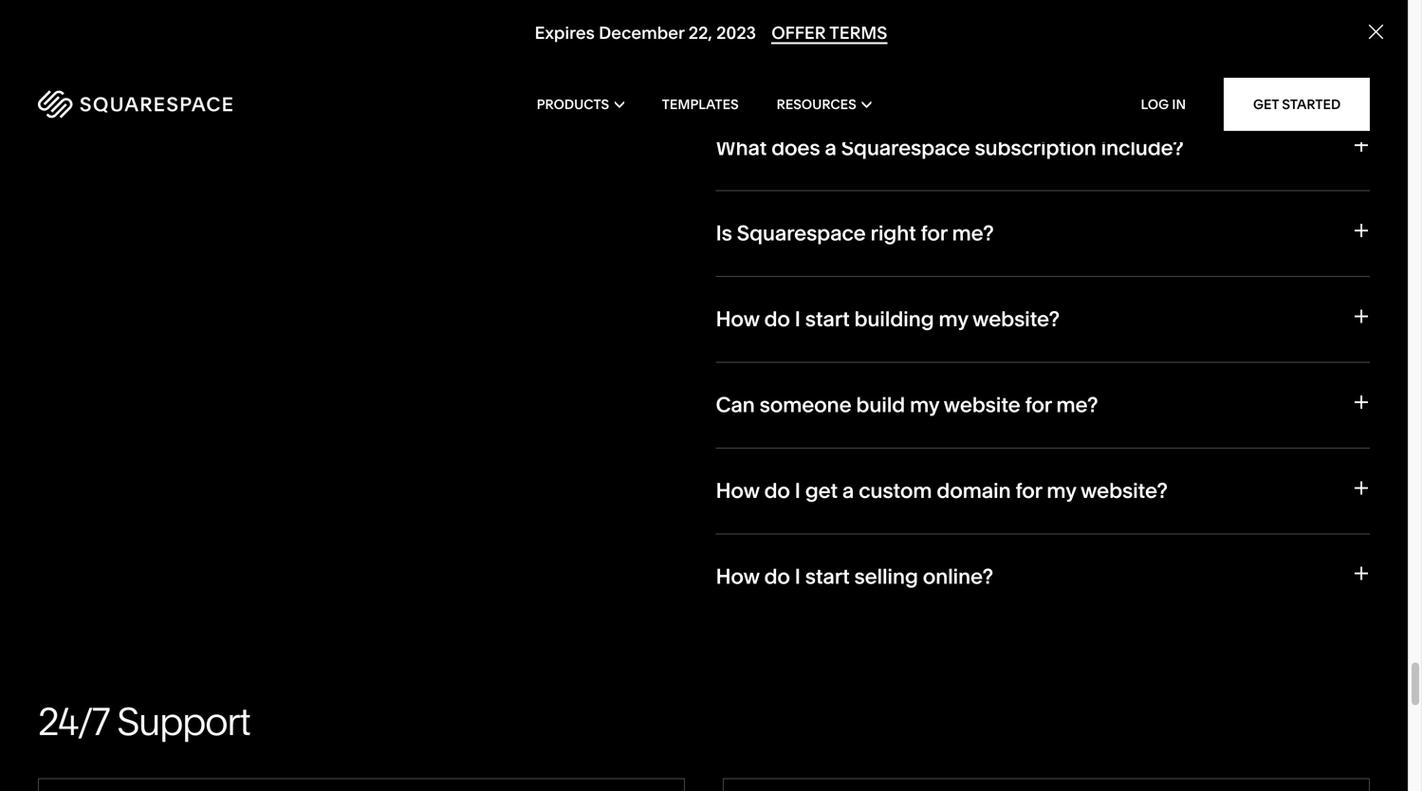 Task type: locate. For each thing, give the bounding box(es) containing it.
for inside can someone build my website for me? dropdown button
[[1025, 392, 1052, 418]]

2 vertical spatial my
[[1047, 478, 1077, 503]]

1 vertical spatial start
[[805, 564, 850, 589]]

my
[[939, 306, 968, 332], [910, 392, 940, 418], [1047, 478, 1077, 503]]

1 horizontal spatial me?
[[1057, 392, 1098, 418]]

for inside is squarespace right for me? dropdown button
[[921, 220, 948, 246]]

do for how do i start building my website?
[[764, 306, 790, 332]]

1 i from the top
[[795, 306, 801, 332]]

squarespace
[[841, 135, 970, 160], [737, 220, 866, 246]]

1 how from the top
[[716, 306, 760, 332]]

build
[[856, 392, 905, 418]]

squarespace up right
[[841, 135, 970, 160]]

get
[[1254, 96, 1279, 112]]

what does a squarespace subscription include?
[[716, 135, 1184, 160]]

24/7
[[38, 699, 109, 745]]

website? inside 'dropdown button'
[[973, 306, 1060, 332]]

2 start from the top
[[805, 564, 850, 589]]

for right domain at the right
[[1016, 478, 1042, 503]]

selling
[[855, 564, 918, 589]]

0 vertical spatial i
[[795, 306, 801, 332]]

do
[[764, 306, 790, 332], [764, 478, 790, 503], [764, 564, 790, 589]]

0 vertical spatial a
[[825, 135, 837, 160]]

my down can someone build my website for me? dropdown button
[[1047, 478, 1077, 503]]

0 horizontal spatial me?
[[952, 220, 994, 246]]

i left get
[[795, 478, 801, 503]]

start inside dropdown button
[[805, 564, 850, 589]]

0 vertical spatial website?
[[973, 306, 1060, 332]]

website?
[[973, 306, 1060, 332], [1081, 478, 1168, 503]]

3 do from the top
[[764, 564, 790, 589]]

i inside dropdown button
[[795, 478, 801, 503]]

how inside how do i start building my website? 'dropdown button'
[[716, 306, 760, 332]]

can someone build my website for me? button
[[716, 362, 1370, 448]]

2 vertical spatial do
[[764, 564, 790, 589]]

0 vertical spatial my
[[939, 306, 968, 332]]

me? right right
[[952, 220, 994, 246]]

december
[[599, 22, 685, 43]]

1 do from the top
[[764, 306, 790, 332]]

2023
[[717, 22, 756, 43]]

subscription
[[975, 135, 1097, 160]]

how for how do i get a custom domain for my website?
[[716, 478, 760, 503]]

log             in link
[[1141, 96, 1186, 112]]

my inside dropdown button
[[1047, 478, 1077, 503]]

my right "build" in the right of the page
[[910, 392, 940, 418]]

my right building
[[939, 306, 968, 332]]

resources
[[777, 96, 857, 112]]

do inside dropdown button
[[764, 564, 790, 589]]

is squarespace right for me?
[[716, 220, 994, 246]]

2 vertical spatial how
[[716, 564, 760, 589]]

get started
[[1254, 96, 1341, 112]]

do inside 'dropdown button'
[[764, 306, 790, 332]]

started
[[1283, 96, 1341, 112]]

start for selling
[[805, 564, 850, 589]]

for right website
[[1025, 392, 1052, 418]]

0 vertical spatial for
[[921, 220, 948, 246]]

2 vertical spatial for
[[1016, 478, 1042, 503]]

0 vertical spatial squarespace
[[841, 135, 970, 160]]

i left selling at the bottom of the page
[[795, 564, 801, 589]]

1 horizontal spatial website?
[[1081, 478, 1168, 503]]

2 how from the top
[[716, 478, 760, 503]]

start inside 'dropdown button'
[[805, 306, 850, 332]]

0 vertical spatial me?
[[952, 220, 994, 246]]

for
[[921, 220, 948, 246], [1025, 392, 1052, 418], [1016, 478, 1042, 503]]

2 i from the top
[[795, 478, 801, 503]]

1 vertical spatial my
[[910, 392, 940, 418]]

a
[[825, 135, 837, 160], [843, 478, 854, 503]]

me? down how do i start building my website? 'dropdown button'
[[1057, 392, 1098, 418]]

1 vertical spatial do
[[764, 478, 790, 503]]

offer terms
[[772, 22, 888, 43]]

how do i get a custom domain for my website? button
[[716, 448, 1370, 534]]

for right right
[[921, 220, 948, 246]]

3 i from the top
[[795, 564, 801, 589]]

i inside 'dropdown button'
[[795, 306, 801, 332]]

someone
[[760, 392, 852, 418]]

1 vertical spatial how
[[716, 478, 760, 503]]

a right get
[[843, 478, 854, 503]]

1 start from the top
[[805, 306, 850, 332]]

squarespace right is
[[737, 220, 866, 246]]

22,
[[689, 22, 713, 43]]

1 vertical spatial me?
[[1057, 392, 1098, 418]]

0 horizontal spatial website?
[[973, 306, 1060, 332]]

online?
[[923, 564, 994, 589]]

do inside dropdown button
[[764, 478, 790, 503]]

2 do from the top
[[764, 478, 790, 503]]

0 vertical spatial how
[[716, 306, 760, 332]]

right
[[871, 220, 916, 246]]

offer terms link
[[772, 22, 888, 44]]

1 vertical spatial i
[[795, 478, 801, 503]]

i inside dropdown button
[[795, 564, 801, 589]]

2 vertical spatial i
[[795, 564, 801, 589]]

how inside how do i start selling online? dropdown button
[[716, 564, 760, 589]]

0 vertical spatial do
[[764, 306, 790, 332]]

do for how do i start selling online?
[[764, 564, 790, 589]]

1 horizontal spatial a
[[843, 478, 854, 503]]

0 horizontal spatial a
[[825, 135, 837, 160]]

how
[[716, 306, 760, 332], [716, 478, 760, 503], [716, 564, 760, 589]]

1 vertical spatial a
[[843, 478, 854, 503]]

i up "someone" at the right of the page
[[795, 306, 801, 332]]

1 vertical spatial squarespace
[[737, 220, 866, 246]]

how inside how do i get a custom domain for my website? dropdown button
[[716, 478, 760, 503]]

website
[[944, 392, 1021, 418]]

i
[[795, 306, 801, 332], [795, 478, 801, 503], [795, 564, 801, 589]]

3 how from the top
[[716, 564, 760, 589]]

start left selling at the bottom of the page
[[805, 564, 850, 589]]

0 vertical spatial start
[[805, 306, 850, 332]]

squarespace inside dropdown button
[[841, 135, 970, 160]]

can
[[716, 392, 755, 418]]

start
[[805, 306, 850, 332], [805, 564, 850, 589]]

start left building
[[805, 306, 850, 332]]

is
[[716, 220, 732, 246]]

1 vertical spatial for
[[1025, 392, 1052, 418]]

a right does
[[825, 135, 837, 160]]

1 vertical spatial website?
[[1081, 478, 1168, 503]]

website? inside dropdown button
[[1081, 478, 1168, 503]]

me?
[[952, 220, 994, 246], [1057, 392, 1098, 418]]

me? inside dropdown button
[[952, 220, 994, 246]]



Task type: describe. For each thing, give the bounding box(es) containing it.
24/7 support
[[38, 699, 250, 745]]

me? inside dropdown button
[[1057, 392, 1098, 418]]

my inside 'dropdown button'
[[939, 306, 968, 332]]

include?
[[1101, 135, 1184, 160]]

how do i start selling online? button
[[716, 534, 1370, 619]]

what does a squarespace subscription include? button
[[716, 105, 1370, 190]]

a inside how do i get a custom domain for my website? dropdown button
[[843, 478, 854, 503]]

expires december 22, 2023
[[535, 22, 756, 43]]

products
[[537, 96, 609, 112]]

products button
[[537, 66, 624, 142]]

how for how do i start building my website?
[[716, 306, 760, 332]]

how for how do i start selling online?
[[716, 564, 760, 589]]

i for building
[[795, 306, 801, 332]]

i for selling
[[795, 564, 801, 589]]

do for how do i get a custom domain for my website?
[[764, 478, 790, 503]]

terms
[[830, 22, 888, 43]]

how do i start building my website? button
[[716, 276, 1370, 362]]

what
[[716, 135, 767, 160]]

get started link
[[1224, 78, 1370, 131]]

building
[[855, 306, 934, 332]]

squarespace logo link
[[38, 90, 304, 119]]

is squarespace right for me? button
[[716, 190, 1370, 276]]

squarespace logo image
[[38, 90, 233, 119]]

does
[[772, 135, 820, 160]]

for inside how do i get a custom domain for my website? dropdown button
[[1016, 478, 1042, 503]]

a inside "what does a squarespace subscription include?" dropdown button
[[825, 135, 837, 160]]

my inside dropdown button
[[910, 392, 940, 418]]

how do i start building my website?
[[716, 306, 1060, 332]]

templates link
[[662, 66, 739, 142]]

templates
[[662, 96, 739, 112]]

start for building
[[805, 306, 850, 332]]

custom
[[859, 478, 932, 503]]

get
[[805, 478, 838, 503]]

squarespace inside dropdown button
[[737, 220, 866, 246]]

offer
[[772, 22, 826, 43]]

log
[[1141, 96, 1169, 112]]

can someone build my website for me?
[[716, 392, 1098, 418]]

support
[[117, 699, 250, 745]]

how do i start selling online?
[[716, 564, 994, 589]]

log             in
[[1141, 96, 1186, 112]]

resources button
[[777, 66, 871, 142]]

i for a
[[795, 478, 801, 503]]

domain
[[937, 478, 1011, 503]]

how do i get a custom domain for my website?
[[716, 478, 1168, 503]]

expires
[[535, 22, 595, 43]]

in
[[1172, 96, 1186, 112]]



Task type: vqa. For each thing, say whether or not it's contained in the screenshot.
the right the Squarespace
no



